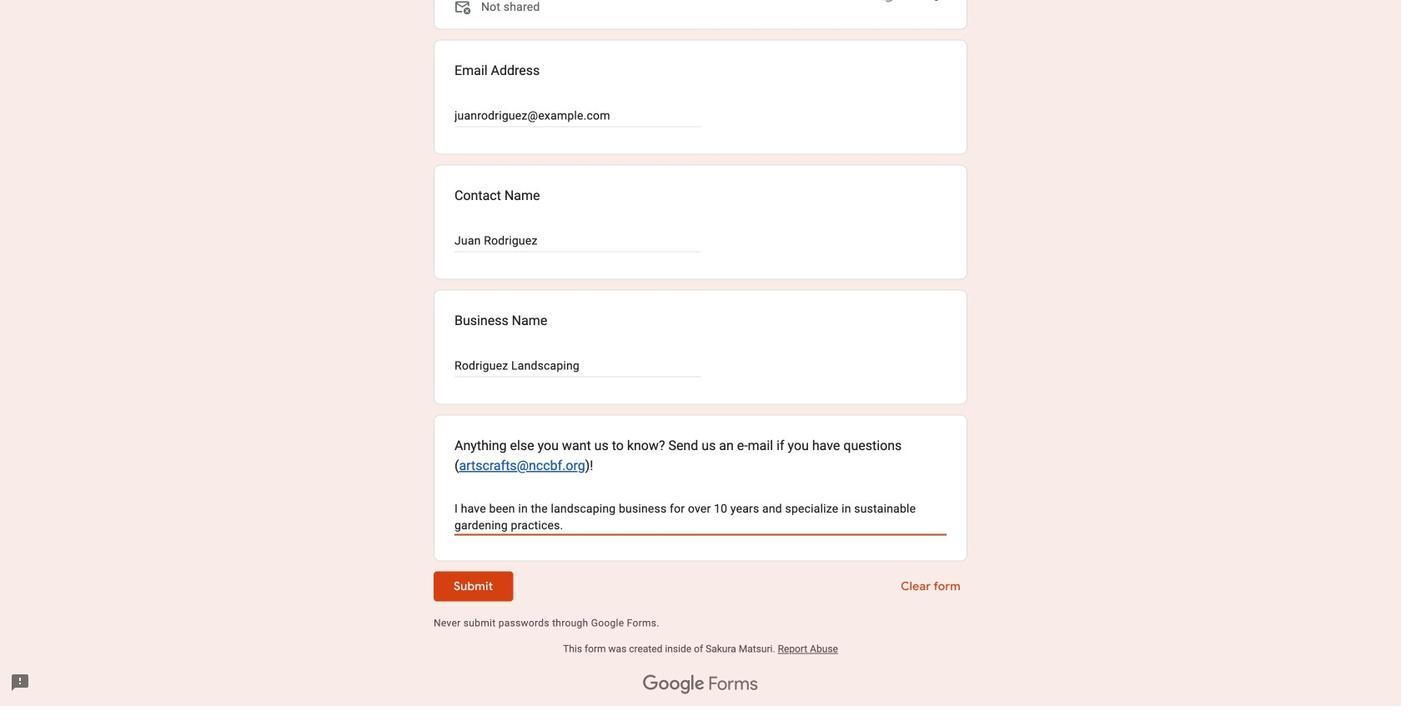Task type: locate. For each thing, give the bounding box(es) containing it.
Your answer text field
[[455, 501, 947, 535]]

None text field
[[455, 106, 701, 126], [455, 231, 701, 251], [455, 106, 701, 126], [455, 231, 701, 251]]

status
[[879, 0, 947, 16]]

list
[[434, 40, 968, 562]]

None text field
[[455, 356, 701, 376]]

report a problem to google image
[[10, 673, 30, 693]]



Task type: vqa. For each thing, say whether or not it's contained in the screenshot.
Normal Text
no



Task type: describe. For each thing, give the bounding box(es) containing it.
your email and google account are not part of your response image
[[455, 0, 481, 19]]

your email and google account are not part of your response image
[[455, 0, 475, 19]]

google image
[[643, 676, 705, 696]]



